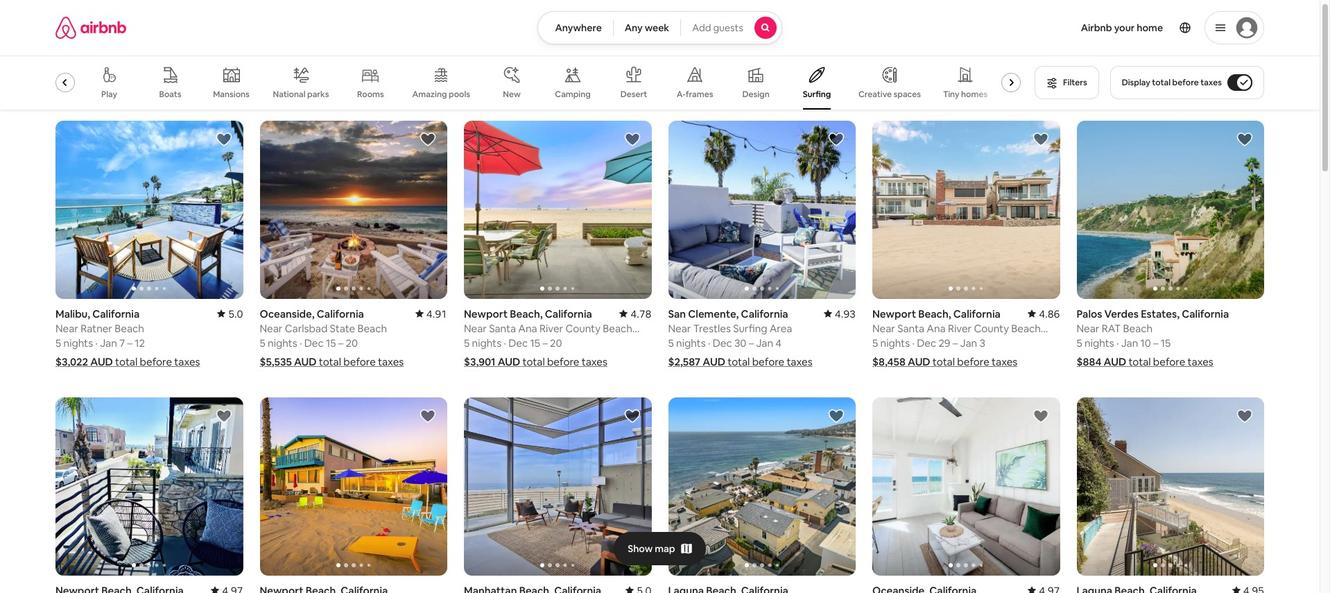 Task type: locate. For each thing, give the bounding box(es) containing it.
total
[[1153, 77, 1171, 88], [115, 355, 138, 368], [319, 355, 341, 368], [523, 355, 545, 368], [728, 355, 750, 368], [933, 355, 955, 368], [1129, 355, 1151, 368]]

1 horizontal spatial 4.97 out of 5 average rating image
[[1028, 584, 1061, 593]]

3 nights from the left
[[472, 336, 502, 350]]

newport beach, california near santa ana river county beach river jetties up $3,901 aud
[[464, 307, 633, 348]]

beach inside oceanside, california near carlsbad state beach 5 nights · dec 15 – 20 $5,535 aud total before taxes
[[358, 322, 387, 335]]

0 horizontal spatial newport beach, california near santa ana river county beach river jetties
[[464, 307, 633, 348]]

newport beach, california near santa ana river county beach river jetties for jan
[[873, 307, 1041, 348]]

total down 29
[[933, 355, 955, 368]]

beach, up 29
[[919, 307, 952, 321]]

1 california from the left
[[92, 307, 140, 321]]

nights up $3,022 aud
[[64, 336, 93, 350]]

· inside 5 nights · dec 15 – 20 $3,901 aud total before taxes
[[504, 336, 506, 350]]

beach inside palos verdes estates, california near rat beach 5 nights · jan 10 – 15 $884 aud total before taxes
[[1124, 322, 1153, 335]]

3 beach from the left
[[603, 322, 633, 335]]

total right $3,901 aud
[[523, 355, 545, 368]]

ana
[[519, 322, 537, 335], [927, 322, 946, 335]]

santa up $8,458 aud
[[898, 322, 925, 335]]

jetties
[[490, 335, 523, 348], [899, 335, 932, 348]]

newport up $3,901 aud
[[464, 307, 508, 321]]

2 santa from the left
[[898, 322, 925, 335]]

san clemente, california near trestles surfing area 5 nights · dec 30 – jan 4 $2,587 aud total before taxes
[[668, 307, 813, 368]]

2 5 from the left
[[260, 336, 266, 350]]

0 horizontal spatial surfing
[[733, 322, 768, 335]]

total inside palos verdes estates, california near rat beach 5 nights · jan 10 – 15 $884 aud total before taxes
[[1129, 355, 1151, 368]]

2 horizontal spatial 15
[[1161, 336, 1171, 350]]

5 down san
[[668, 336, 674, 350]]

5 5 from the left
[[873, 336, 879, 350]]

california up area
[[741, 307, 789, 321]]

5 nights · dec 15 – 20 $3,901 aud total before taxes
[[464, 336, 608, 368]]

1 jetties from the left
[[490, 335, 523, 348]]

new
[[503, 89, 521, 100]]

2 4.97 out of 5 average rating image from the left
[[1028, 584, 1061, 593]]

display total before taxes
[[1122, 77, 1223, 88]]

1 horizontal spatial county
[[974, 322, 1010, 335]]

total inside 5 nights · dec 29 – jan 3 $8,458 aud total before taxes
[[933, 355, 955, 368]]

dec inside oceanside, california near carlsbad state beach 5 nights · dec 15 – 20 $5,535 aud total before taxes
[[304, 336, 324, 350]]

jetties for dec 29 – jan 3
[[899, 335, 932, 348]]

newport beach, california near santa ana river county beach river jetties
[[464, 307, 633, 348], [873, 307, 1041, 348]]

2 newport from the left
[[873, 307, 917, 321]]

5 beach from the left
[[1124, 322, 1153, 335]]

total down 7
[[115, 355, 138, 368]]

· up $3,901 aud
[[504, 336, 506, 350]]

5 inside malibu, california near ratner beach 5 nights · jan 7 – 12 $3,022 aud total before taxes
[[56, 336, 61, 350]]

1 jan from the left
[[100, 336, 117, 350]]

jetties up $3,901 aud
[[490, 335, 523, 348]]

filters
[[1064, 77, 1088, 88]]

0 horizontal spatial 4.97 out of 5 average rating image
[[211, 584, 243, 593]]

4 jan from the left
[[1122, 336, 1139, 350]]

1 near from the left
[[56, 322, 78, 335]]

california right estates,
[[1182, 307, 1230, 321]]

beach right state
[[358, 322, 387, 335]]

jetties up $8,458 aud
[[899, 335, 932, 348]]

santa
[[489, 322, 516, 335], [898, 322, 925, 335]]

a-
[[677, 89, 686, 100]]

add to wishlist: palos verdes estates, california image
[[1237, 131, 1254, 148]]

$5,535 aud
[[260, 355, 317, 368]]

2 near from the left
[[260, 322, 283, 335]]

boats
[[159, 89, 181, 100]]

taxes inside the san clemente, california near trestles surfing area 5 nights · dec 30 – jan 4 $2,587 aud total before taxes
[[787, 355, 813, 368]]

profile element
[[799, 0, 1265, 56]]

dec left 29
[[917, 336, 937, 350]]

1 15 from the left
[[326, 336, 336, 350]]

taxes inside 5 nights · dec 15 – 20 $3,901 aud total before taxes
[[582, 355, 608, 368]]

santa up $3,901 aud
[[489, 322, 516, 335]]

5 inside 5 nights · dec 29 – jan 3 $8,458 aud total before taxes
[[873, 336, 879, 350]]

frames
[[686, 89, 714, 100]]

0 horizontal spatial jetties
[[490, 335, 523, 348]]

4.93
[[835, 307, 856, 321]]

5 inside palos verdes estates, california near rat beach 5 nights · jan 10 – 15 $884 aud total before taxes
[[1077, 336, 1083, 350]]

total inside oceanside, california near carlsbad state beach 5 nights · dec 15 – 20 $5,535 aud total before taxes
[[319, 355, 341, 368]]

6 – from the left
[[1154, 336, 1159, 350]]

2 15 from the left
[[530, 336, 540, 350]]

near down san
[[668, 322, 691, 335]]

river up $8,458 aud
[[873, 335, 897, 348]]

1 newport from the left
[[464, 307, 508, 321]]

parks
[[307, 89, 329, 100]]

1 4.97 out of 5 average rating image from the left
[[211, 584, 243, 593]]

nights down rat
[[1085, 336, 1115, 350]]

newport up $8,458 aud
[[873, 307, 917, 321]]

surfing up add to wishlist: san clemente, california icon
[[803, 89, 831, 100]]

0 horizontal spatial 20
[[346, 336, 358, 350]]

dec inside 5 nights · dec 15 – 20 $3,901 aud total before taxes
[[509, 336, 528, 350]]

1 – from the left
[[127, 336, 132, 350]]

river up 29
[[948, 322, 972, 335]]

4.91
[[427, 307, 448, 321]]

dec inside 5 nights · dec 29 – jan 3 $8,458 aud total before taxes
[[917, 336, 937, 350]]

5 up $3,901 aud
[[464, 336, 470, 350]]

1 horizontal spatial jetties
[[899, 335, 932, 348]]

1 20 from the left
[[346, 336, 358, 350]]

5 up $5,535 aud
[[260, 336, 266, 350]]

5 – from the left
[[953, 336, 958, 350]]

1 horizontal spatial beach,
[[919, 307, 952, 321]]

3 dec from the left
[[713, 336, 732, 350]]

california up 5 nights · dec 15 – 20 $3,901 aud total before taxes
[[545, 307, 592, 321]]

5 up $8,458 aud
[[873, 336, 879, 350]]

2 20 from the left
[[550, 336, 562, 350]]

1 horizontal spatial 15
[[530, 336, 540, 350]]

california up state
[[317, 307, 364, 321]]

total right display
[[1153, 77, 1171, 88]]

near down malibu,
[[56, 322, 78, 335]]

1 horizontal spatial newport
[[873, 307, 917, 321]]

15
[[326, 336, 336, 350], [530, 336, 540, 350], [1161, 336, 1171, 350]]

5 inside 5 nights · dec 15 – 20 $3,901 aud total before taxes
[[464, 336, 470, 350]]

total down 30
[[728, 355, 750, 368]]

3 5 from the left
[[464, 336, 470, 350]]

beach, up 5 nights · dec 15 – 20 $3,901 aud total before taxes
[[510, 307, 543, 321]]

1 vertical spatial surfing
[[733, 322, 768, 335]]

–
[[127, 336, 132, 350], [338, 336, 344, 350], [543, 336, 548, 350], [749, 336, 754, 350], [953, 336, 958, 350], [1154, 336, 1159, 350]]

county up 5 nights · dec 15 – 20 $3,901 aud total before taxes
[[566, 322, 601, 335]]

0 vertical spatial surfing
[[803, 89, 831, 100]]

amazing pools
[[412, 89, 470, 100]]

5 up $3,022 aud
[[56, 336, 61, 350]]

add to wishlist: malibu, california image
[[215, 131, 232, 148]]

4.93 out of 5 average rating image
[[824, 307, 856, 321]]

jan left 7
[[100, 336, 117, 350]]

california inside the san clemente, california near trestles surfing area 5 nights · dec 30 – jan 4 $2,587 aud total before taxes
[[741, 307, 789, 321]]

· down carlsbad
[[300, 336, 302, 350]]

5 inside the san clemente, california near trestles surfing area 5 nights · dec 30 – jan 4 $2,587 aud total before taxes
[[668, 336, 674, 350]]

homes
[[962, 89, 988, 100]]

malibu,
[[56, 307, 90, 321]]

jan
[[100, 336, 117, 350], [757, 336, 774, 350], [961, 336, 978, 350], [1122, 336, 1139, 350]]

4 california from the left
[[741, 307, 789, 321]]

2 county from the left
[[974, 322, 1010, 335]]

15 inside oceanside, california near carlsbad state beach 5 nights · dec 15 – 20 $5,535 aud total before taxes
[[326, 336, 336, 350]]

3 jan from the left
[[961, 336, 978, 350]]

ana for 15
[[519, 322, 537, 335]]

0 horizontal spatial santa
[[489, 322, 516, 335]]

pools
[[449, 89, 470, 100]]

1 horizontal spatial newport beach, california near santa ana river county beach river jetties
[[873, 307, 1041, 348]]

2 · from the left
[[300, 336, 302, 350]]

newport
[[464, 307, 508, 321], [873, 307, 917, 321]]

1 horizontal spatial ana
[[927, 322, 946, 335]]

jetties for dec 15 – 20
[[490, 335, 523, 348]]

beach,
[[510, 307, 543, 321], [919, 307, 952, 321]]

ana up 5 nights · dec 15 – 20 $3,901 aud total before taxes
[[519, 322, 537, 335]]

anywhere button
[[538, 11, 614, 44]]

4 nights from the left
[[677, 336, 706, 350]]

county
[[566, 322, 601, 335], [974, 322, 1010, 335]]

0 horizontal spatial ana
[[519, 322, 537, 335]]

0 horizontal spatial add to wishlist: laguna beach, california image
[[828, 408, 845, 425]]

county for dec 29 – jan 3
[[974, 322, 1010, 335]]

mansions
[[213, 89, 250, 100]]

3 15 from the left
[[1161, 336, 1171, 350]]

1 add to wishlist: laguna beach, california image from the left
[[828, 408, 845, 425]]

beach
[[115, 322, 144, 335], [358, 322, 387, 335], [603, 322, 633, 335], [1012, 322, 1041, 335], [1124, 322, 1153, 335]]

1 newport beach, california near santa ana river county beach river jetties from the left
[[464, 307, 633, 348]]

1 santa from the left
[[489, 322, 516, 335]]

5 inside oceanside, california near carlsbad state beach 5 nights · dec 15 – 20 $5,535 aud total before taxes
[[260, 336, 266, 350]]

county up 3
[[974, 322, 1010, 335]]

dec
[[304, 336, 324, 350], [509, 336, 528, 350], [713, 336, 732, 350], [917, 336, 937, 350]]

county for dec 15 – 20
[[566, 322, 601, 335]]

creative
[[859, 89, 892, 100]]

nights inside palos verdes estates, california near rat beach 5 nights · jan 10 – 15 $884 aud total before taxes
[[1085, 336, 1115, 350]]

· down ratner
[[95, 336, 98, 350]]

dec inside the san clemente, california near trestles surfing area 5 nights · dec 30 – jan 4 $2,587 aud total before taxes
[[713, 336, 732, 350]]

$8,458 aud
[[873, 355, 931, 368]]

surfing up 30
[[733, 322, 768, 335]]

add to wishlist: laguna beach, california image
[[828, 408, 845, 425], [1237, 408, 1254, 425]]

nights up $2,587 aud
[[677, 336, 706, 350]]

2 jan from the left
[[757, 336, 774, 350]]

total inside the san clemente, california near trestles surfing area 5 nights · dec 30 – jan 4 $2,587 aud total before taxes
[[728, 355, 750, 368]]

1 horizontal spatial add to wishlist: newport beach, california image
[[420, 408, 436, 425]]

1 county from the left
[[566, 322, 601, 335]]

river up $3,901 aud
[[464, 335, 488, 348]]

tiny homes
[[944, 89, 988, 100]]

california up 3
[[954, 307, 1001, 321]]

clemente,
[[689, 307, 739, 321]]

4 near from the left
[[668, 322, 691, 335]]

6 near from the left
[[1077, 322, 1100, 335]]

2 – from the left
[[338, 336, 344, 350]]

2 newport beach, california near santa ana river county beach river jetties from the left
[[873, 307, 1041, 348]]

1 5 from the left
[[56, 336, 61, 350]]

taxes inside 5 nights · dec 29 – jan 3 $8,458 aud total before taxes
[[992, 355, 1018, 368]]

before inside 5 nights · dec 29 – jan 3 $8,458 aud total before taxes
[[958, 355, 990, 368]]

near
[[56, 322, 78, 335], [260, 322, 283, 335], [464, 322, 487, 335], [668, 322, 691, 335], [873, 322, 896, 335], [1077, 322, 1100, 335]]

2 ana from the left
[[927, 322, 946, 335]]

4 dec from the left
[[917, 336, 937, 350]]

3 near from the left
[[464, 322, 487, 335]]

15 inside palos verdes estates, california near rat beach 5 nights · jan 10 – 15 $884 aud total before taxes
[[1161, 336, 1171, 350]]

1 beach from the left
[[115, 322, 144, 335]]

– inside malibu, california near ratner beach 5 nights · jan 7 – 12 $3,022 aud total before taxes
[[127, 336, 132, 350]]

dec down carlsbad
[[304, 336, 324, 350]]

1 vertical spatial add to wishlist: oceanside, california image
[[1033, 408, 1049, 425]]

6 california from the left
[[1182, 307, 1230, 321]]

0 horizontal spatial county
[[566, 322, 601, 335]]

california
[[92, 307, 140, 321], [317, 307, 364, 321], [545, 307, 592, 321], [741, 307, 789, 321], [954, 307, 1001, 321], [1182, 307, 1230, 321]]

1 horizontal spatial 20
[[550, 336, 562, 350]]

camping
[[555, 89, 591, 100]]

20 inside oceanside, california near carlsbad state beach 5 nights · dec 15 – 20 $5,535 aud total before taxes
[[346, 336, 358, 350]]

dec down trestles
[[713, 336, 732, 350]]

california inside oceanside, california near carlsbad state beach 5 nights · dec 15 – 20 $5,535 aud total before taxes
[[317, 307, 364, 321]]

1 ana from the left
[[519, 322, 537, 335]]

before inside palos verdes estates, california near rat beach 5 nights · jan 10 – 15 $884 aud total before taxes
[[1154, 355, 1186, 368]]

near up $8,458 aud
[[873, 322, 896, 335]]

jan left 4 on the right of the page
[[757, 336, 774, 350]]

estates,
[[1141, 307, 1180, 321]]

nights inside 5 nights · dec 15 – 20 $3,901 aud total before taxes
[[472, 336, 502, 350]]

airbnb
[[1081, 22, 1113, 34]]

beach up 10
[[1124, 322, 1153, 335]]

· down rat
[[1117, 336, 1119, 350]]

6 5 from the left
[[1077, 336, 1083, 350]]

add to wishlist: newport beach, california image
[[624, 131, 641, 148], [215, 408, 232, 425], [420, 408, 436, 425]]

2 beach from the left
[[358, 322, 387, 335]]

6 nights from the left
[[1085, 336, 1115, 350]]

·
[[95, 336, 98, 350], [300, 336, 302, 350], [504, 336, 506, 350], [708, 336, 711, 350], [913, 336, 915, 350], [1117, 336, 1119, 350]]

0 horizontal spatial 15
[[326, 336, 336, 350]]

total down state
[[319, 355, 341, 368]]

jan left 10
[[1122, 336, 1139, 350]]

taxes inside oceanside, california near carlsbad state beach 5 nights · dec 15 – 20 $5,535 aud total before taxes
[[378, 355, 404, 368]]

· up $8,458 aud
[[913, 336, 915, 350]]

add to wishlist: oceanside, california image
[[420, 131, 436, 148], [1033, 408, 1049, 425]]

add to wishlist: san clemente, california image
[[828, 131, 845, 148]]

3 – from the left
[[543, 336, 548, 350]]

0 horizontal spatial newport
[[464, 307, 508, 321]]

$884 aud
[[1077, 355, 1127, 368]]

2 california from the left
[[317, 307, 364, 321]]

5.0 out of 5 average rating image
[[626, 584, 652, 593]]

4 – from the left
[[749, 336, 754, 350]]

add guests button
[[681, 11, 782, 44]]

5 · from the left
[[913, 336, 915, 350]]

5
[[56, 336, 61, 350], [260, 336, 266, 350], [464, 336, 470, 350], [668, 336, 674, 350], [873, 336, 879, 350], [1077, 336, 1083, 350]]

20 inside 5 nights · dec 15 – 20 $3,901 aud total before taxes
[[550, 336, 562, 350]]

4.97 out of 5 average rating image
[[211, 584, 243, 593], [1028, 584, 1061, 593]]

1 nights from the left
[[64, 336, 93, 350]]

amazing
[[412, 89, 447, 100]]

beach down the 4.78 out of 5 average rating icon
[[603, 322, 633, 335]]

· inside malibu, california near ratner beach 5 nights · jan 7 – 12 $3,022 aud total before taxes
[[95, 336, 98, 350]]

1 beach, from the left
[[510, 307, 543, 321]]

4
[[776, 336, 782, 350]]

6 · from the left
[[1117, 336, 1119, 350]]

near down "oceanside,"
[[260, 322, 283, 335]]

malibu, california near ratner beach 5 nights · jan 7 – 12 $3,022 aud total before taxes
[[56, 307, 200, 368]]

dec up $3,901 aud
[[509, 336, 528, 350]]

any
[[625, 22, 643, 34]]

california up ratner
[[92, 307, 140, 321]]

nights up $5,535 aud
[[268, 336, 297, 350]]

beach up 7
[[115, 322, 144, 335]]

· inside palos verdes estates, california near rat beach 5 nights · jan 10 – 15 $884 aud total before taxes
[[1117, 336, 1119, 350]]

total down 10
[[1129, 355, 1151, 368]]

river
[[540, 322, 563, 335], [948, 322, 972, 335], [464, 335, 488, 348], [873, 335, 897, 348]]

2 horizontal spatial add to wishlist: newport beach, california image
[[624, 131, 641, 148]]

5 nights from the left
[[881, 336, 910, 350]]

2 nights from the left
[[268, 336, 297, 350]]

4 · from the left
[[708, 336, 711, 350]]

before inside malibu, california near ratner beach 5 nights · jan 7 – 12 $3,022 aud total before taxes
[[140, 355, 172, 368]]

jan left 3
[[961, 336, 978, 350]]

3 · from the left
[[504, 336, 506, 350]]

display
[[1122, 77, 1151, 88]]

group containing national parks
[[29, 56, 1027, 110]]

group
[[29, 56, 1027, 110], [56, 121, 243, 299], [260, 121, 448, 299], [464, 121, 652, 299], [668, 121, 856, 299], [873, 121, 1061, 299], [1077, 121, 1265, 299], [56, 398, 243, 576], [260, 398, 448, 576], [464, 398, 652, 576], [668, 398, 856, 576], [873, 398, 1061, 576], [1077, 398, 1265, 576]]

· down trestles
[[708, 336, 711, 350]]

surfing inside the san clemente, california near trestles surfing area 5 nights · dec 30 – jan 4 $2,587 aud total before taxes
[[733, 322, 768, 335]]

1 · from the left
[[95, 336, 98, 350]]

nights up $8,458 aud
[[881, 336, 910, 350]]

design
[[743, 89, 770, 100]]

1 horizontal spatial santa
[[898, 322, 925, 335]]

newport beach, california near santa ana river county beach river jetties up $8,458 aud
[[873, 307, 1041, 348]]

near inside malibu, california near ratner beach 5 nights · jan 7 – 12 $3,022 aud total before taxes
[[56, 322, 78, 335]]

nights
[[64, 336, 93, 350], [268, 336, 297, 350], [472, 336, 502, 350], [677, 336, 706, 350], [881, 336, 910, 350], [1085, 336, 1115, 350]]

ana up 29
[[927, 322, 946, 335]]

nights inside malibu, california near ratner beach 5 nights · jan 7 – 12 $3,022 aud total before taxes
[[64, 336, 93, 350]]

5 up $884 aud
[[1077, 336, 1083, 350]]

0 horizontal spatial beach,
[[510, 307, 543, 321]]

1 dec from the left
[[304, 336, 324, 350]]

near down palos
[[1077, 322, 1100, 335]]

2 beach, from the left
[[919, 307, 952, 321]]

0 vertical spatial add to wishlist: oceanside, california image
[[420, 131, 436, 148]]

none search field containing anywhere
[[538, 11, 782, 44]]

before
[[1173, 77, 1199, 88], [140, 355, 172, 368], [344, 355, 376, 368], [547, 355, 580, 368], [753, 355, 785, 368], [958, 355, 990, 368], [1154, 355, 1186, 368]]

nights up $3,901 aud
[[472, 336, 502, 350]]

near up $3,901 aud
[[464, 322, 487, 335]]

taxes
[[1201, 77, 1223, 88], [174, 355, 200, 368], [378, 355, 404, 368], [582, 355, 608, 368], [787, 355, 813, 368], [992, 355, 1018, 368], [1188, 355, 1214, 368]]

– inside the san clemente, california near trestles surfing area 5 nights · dec 30 – jan 4 $2,587 aud total before taxes
[[749, 336, 754, 350]]

jan inside the san clemente, california near trestles surfing area 5 nights · dec 30 – jan 4 $2,587 aud total before taxes
[[757, 336, 774, 350]]

beach down 4.86 out of 5 average rating image on the right of the page
[[1012, 322, 1041, 335]]

jan inside palos verdes estates, california near rat beach 5 nights · jan 10 – 15 $884 aud total before taxes
[[1122, 336, 1139, 350]]

4 5 from the left
[[668, 336, 674, 350]]

jan inside 5 nights · dec 29 – jan 3 $8,458 aud total before taxes
[[961, 336, 978, 350]]

2 jetties from the left
[[899, 335, 932, 348]]

1 horizontal spatial add to wishlist: laguna beach, california image
[[1237, 408, 1254, 425]]

None search field
[[538, 11, 782, 44]]

2 dec from the left
[[509, 336, 528, 350]]

20
[[346, 336, 358, 350], [550, 336, 562, 350]]

10
[[1141, 336, 1152, 350]]



Task type: vqa. For each thing, say whether or not it's contained in the screenshot.
Rat
yes



Task type: describe. For each thing, give the bounding box(es) containing it.
guests
[[714, 22, 744, 34]]

nights inside the san clemente, california near trestles surfing area 5 nights · dec 30 – jan 4 $2,587 aud total before taxes
[[677, 336, 706, 350]]

taxes inside palos verdes estates, california near rat beach 5 nights · jan 10 – 15 $884 aud total before taxes
[[1188, 355, 1214, 368]]

newport for 5 nights · dec 29 – jan 3 $8,458 aud total before taxes
[[873, 307, 917, 321]]

2 add to wishlist: laguna beach, california image from the left
[[1237, 408, 1254, 425]]

add to wishlist: manhattan beach, california image
[[624, 408, 641, 425]]

4 beach from the left
[[1012, 322, 1041, 335]]

5.0
[[228, 307, 243, 321]]

palos
[[1077, 307, 1103, 321]]

7
[[119, 336, 125, 350]]

4.86 out of 5 average rating image
[[1028, 307, 1061, 321]]

california inside malibu, california near ratner beach 5 nights · jan 7 – 12 $3,022 aud total before taxes
[[92, 307, 140, 321]]

your
[[1115, 22, 1135, 34]]

national
[[273, 89, 306, 100]]

oceanside, california near carlsbad state beach 5 nights · dec 15 – 20 $5,535 aud total before taxes
[[260, 307, 404, 368]]

any week
[[625, 22, 670, 34]]

30
[[735, 336, 747, 350]]

airbnb your home link
[[1073, 13, 1172, 42]]

santa for dec 15 – 20
[[489, 322, 516, 335]]

before inside oceanside, california near carlsbad state beach 5 nights · dec 15 – 20 $5,535 aud total before taxes
[[344, 355, 376, 368]]

$2,587 aud
[[668, 355, 726, 368]]

tropical
[[33, 89, 64, 100]]

5 california from the left
[[954, 307, 1001, 321]]

national parks
[[273, 89, 329, 100]]

carlsbad
[[285, 322, 328, 335]]

4.78
[[631, 307, 652, 321]]

before inside the san clemente, california near trestles surfing area 5 nights · dec 30 – jan 4 $2,587 aud total before taxes
[[753, 355, 785, 368]]

beach, for 15
[[510, 307, 543, 321]]

near inside palos verdes estates, california near rat beach 5 nights · jan 10 – 15 $884 aud total before taxes
[[1077, 322, 1100, 335]]

river up 5 nights · dec 15 – 20 $3,901 aud total before taxes
[[540, 322, 563, 335]]

– inside 5 nights · dec 15 – 20 $3,901 aud total before taxes
[[543, 336, 548, 350]]

palos verdes estates, california near rat beach 5 nights · jan 10 – 15 $884 aud total before taxes
[[1077, 307, 1230, 368]]

0 horizontal spatial add to wishlist: oceanside, california image
[[420, 131, 436, 148]]

4.91 out of 5 average rating image
[[415, 307, 448, 321]]

spaces
[[894, 89, 921, 100]]

near inside oceanside, california near carlsbad state beach 5 nights · dec 15 – 20 $5,535 aud total before taxes
[[260, 322, 283, 335]]

show map
[[628, 543, 676, 555]]

ratner
[[81, 322, 112, 335]]

1 horizontal spatial add to wishlist: oceanside, california image
[[1033, 408, 1049, 425]]

4.86
[[1040, 307, 1061, 321]]

taxes inside malibu, california near ratner beach 5 nights · jan 7 – 12 $3,022 aud total before taxes
[[174, 355, 200, 368]]

– inside oceanside, california near carlsbad state beach 5 nights · dec 15 – 20 $5,535 aud total before taxes
[[338, 336, 344, 350]]

· inside 5 nights · dec 29 – jan 3 $8,458 aud total before taxes
[[913, 336, 915, 350]]

show map button
[[614, 532, 706, 565]]

state
[[330, 322, 355, 335]]

beach, for 29
[[919, 307, 952, 321]]

anywhere
[[555, 22, 602, 34]]

5 near from the left
[[873, 322, 896, 335]]

play
[[101, 89, 117, 100]]

4.95 out of 5 average rating image
[[1233, 584, 1265, 593]]

– inside 5 nights · dec 29 – jan 3 $8,458 aud total before taxes
[[953, 336, 958, 350]]

rat
[[1102, 322, 1121, 335]]

desert
[[621, 89, 648, 100]]

newport beach, california near santa ana river county beach river jetties for 20
[[464, 307, 633, 348]]

airbnb your home
[[1081, 22, 1164, 34]]

total inside malibu, california near ratner beach 5 nights · jan 7 – 12 $3,022 aud total before taxes
[[115, 355, 138, 368]]

nights inside oceanside, california near carlsbad state beach 5 nights · dec 15 – 20 $5,535 aud total before taxes
[[268, 336, 297, 350]]

any week button
[[613, 11, 681, 44]]

5 nights · dec 29 – jan 3 $8,458 aud total before taxes
[[873, 336, 1018, 368]]

– inside palos verdes estates, california near rat beach 5 nights · jan 10 – 15 $884 aud total before taxes
[[1154, 336, 1159, 350]]

$3,022 aud
[[56, 355, 113, 368]]

$3,901 aud
[[464, 355, 521, 368]]

4.78 out of 5 average rating image
[[620, 307, 652, 321]]

5.0 out of 5 average rating image
[[217, 307, 243, 321]]

san
[[668, 307, 686, 321]]

add to wishlist: newport beach, california image
[[1033, 131, 1049, 148]]

newport for 5 nights · dec 15 – 20 $3,901 aud total before taxes
[[464, 307, 508, 321]]

12
[[135, 336, 145, 350]]

map
[[655, 543, 676, 555]]

· inside the san clemente, california near trestles surfing area 5 nights · dec 30 – jan 4 $2,587 aud total before taxes
[[708, 336, 711, 350]]

a-frames
[[677, 89, 714, 100]]

creative spaces
[[859, 89, 921, 100]]

add
[[693, 22, 711, 34]]

before inside 5 nights · dec 15 – 20 $3,901 aud total before taxes
[[547, 355, 580, 368]]

near inside the san clemente, california near trestles surfing area 5 nights · dec 30 – jan 4 $2,587 aud total before taxes
[[668, 322, 691, 335]]

1 horizontal spatial surfing
[[803, 89, 831, 100]]

total inside 5 nights · dec 15 – 20 $3,901 aud total before taxes
[[523, 355, 545, 368]]

ana for 29
[[927, 322, 946, 335]]

trestles
[[694, 322, 731, 335]]

3
[[980, 336, 986, 350]]

15 inside 5 nights · dec 15 – 20 $3,901 aud total before taxes
[[530, 336, 540, 350]]

29
[[939, 336, 951, 350]]

0 horizontal spatial add to wishlist: newport beach, california image
[[215, 408, 232, 425]]

area
[[770, 322, 793, 335]]

week
[[645, 22, 670, 34]]

· inside oceanside, california near carlsbad state beach 5 nights · dec 15 – 20 $5,535 aud total before taxes
[[300, 336, 302, 350]]

santa for dec 29 – jan 3
[[898, 322, 925, 335]]

3 california from the left
[[545, 307, 592, 321]]

california inside palos verdes estates, california near rat beach 5 nights · jan 10 – 15 $884 aud total before taxes
[[1182, 307, 1230, 321]]

tiny
[[944, 89, 960, 100]]

add guests
[[693, 22, 744, 34]]

jan inside malibu, california near ratner beach 5 nights · jan 7 – 12 $3,022 aud total before taxes
[[100, 336, 117, 350]]

rooms
[[357, 89, 384, 100]]

home
[[1137, 22, 1164, 34]]

filters button
[[1035, 66, 1099, 99]]

oceanside,
[[260, 307, 315, 321]]

verdes
[[1105, 307, 1139, 321]]

show
[[628, 543, 653, 555]]

beach inside malibu, california near ratner beach 5 nights · jan 7 – 12 $3,022 aud total before taxes
[[115, 322, 144, 335]]

nights inside 5 nights · dec 29 – jan 3 $8,458 aud total before taxes
[[881, 336, 910, 350]]



